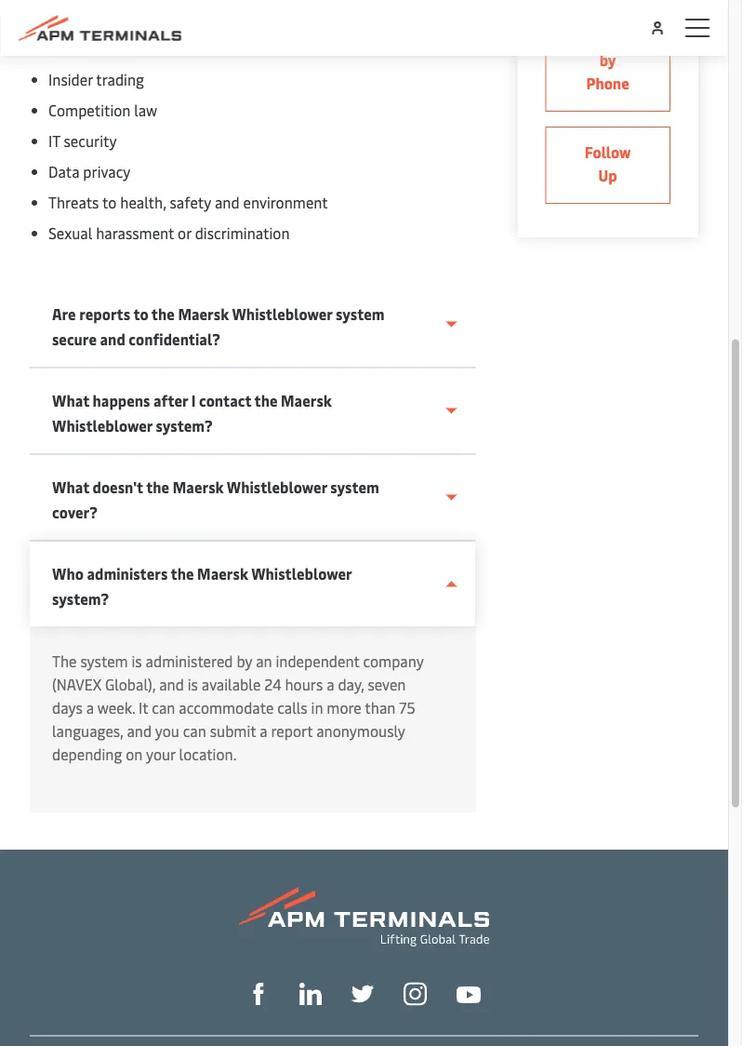 Task type: vqa. For each thing, say whether or not it's contained in the screenshot.
system? inside the What happens after I contact the Maersk Whistleblower system?
yes



Task type: describe. For each thing, give the bounding box(es) containing it.
are reports to the maersk whistleblower system secure and confidential? button
[[30, 282, 476, 369]]

what doesn't the maersk whistleblower system cover?
[[52, 477, 380, 523]]

in
[[311, 698, 323, 718]]

facebook image
[[248, 983, 270, 1006]]

2 horizontal spatial a
[[327, 675, 335, 695]]

than
[[365, 698, 396, 718]]

report by phone link
[[546, 12, 671, 112]]

1 horizontal spatial is
[[188, 675, 198, 695]]

maersk inside what doesn't the maersk whistleblower system cover?
[[173, 477, 224, 497]]

the
[[52, 651, 77, 671]]

cover?
[[52, 503, 98, 523]]

follow up
[[585, 142, 631, 186]]

available
[[202, 675, 261, 695]]

depending
[[52, 744, 122, 765]]

what happens after i contact the maersk whistleblower system?
[[52, 391, 332, 436]]

happens
[[93, 391, 150, 411]]

and inside are reports to the maersk whistleblower system secure and confidential?
[[100, 329, 125, 349]]

privacy
[[83, 162, 131, 182]]

security
[[64, 131, 117, 151]]

are reports to the maersk whistleblower system secure and confidential?
[[52, 304, 385, 349]]

and down administered
[[159, 675, 184, 695]]

submit
[[210, 721, 256, 741]]

company
[[363, 651, 424, 671]]

your
[[146, 744, 176, 765]]

and up discrimination
[[215, 193, 240, 213]]

apmt footer logo image
[[239, 887, 489, 947]]

75
[[399, 698, 416, 718]]

linkedin image
[[300, 983, 322, 1006]]

system inside are reports to the maersk whistleblower system secure and confidential?
[[336, 304, 385, 324]]

foreign
[[48, 8, 99, 28]]

competition law
[[48, 101, 157, 121]]

confidential?
[[129, 329, 220, 349]]

report
[[271, 721, 313, 741]]

phone
[[587, 74, 630, 94]]

twitter image
[[352, 983, 374, 1006]]

youtube image
[[457, 987, 481, 1004]]

administers
[[87, 564, 168, 584]]

it
[[139, 698, 148, 718]]

competition
[[48, 101, 131, 121]]

whistleblower inside who administers the maersk whistleblower system?
[[251, 564, 352, 584]]

whistleblower inside the what happens after i contact the maersk whistleblower system?
[[52, 416, 153, 436]]

seven
[[368, 675, 406, 695]]

shape link
[[248, 981, 270, 1006]]

up
[[599, 166, 618, 186]]

on
[[126, 744, 143, 765]]

an
[[256, 651, 272, 671]]

maersk inside the what happens after i contact the maersk whistleblower system?
[[281, 391, 332, 411]]

instagram link
[[404, 980, 427, 1006]]

system inside the system is administered by an independent company (navex global), and is available 24 hours a day, seven days a week. it can accommodate calls in more than 75 languages, and you can submit a report anonymously depending on your location.
[[80, 651, 128, 671]]

whistleblower inside what doesn't the maersk whistleblower system cover?
[[227, 477, 327, 497]]

foreign trade controls
[[48, 8, 196, 28]]

0 vertical spatial to
[[102, 193, 117, 213]]

safety
[[170, 193, 211, 213]]

who
[[52, 564, 84, 584]]

or
[[178, 223, 191, 243]]

system? inside who administers the maersk whistleblower system?
[[52, 589, 109, 609]]

doesn't
[[93, 477, 143, 497]]

trade
[[102, 8, 137, 28]]

hours
[[285, 675, 323, 695]]

reports
[[79, 304, 130, 324]]

1 horizontal spatial can
[[183, 721, 206, 741]]

data privacy
[[48, 162, 131, 182]]

0 horizontal spatial a
[[86, 698, 94, 718]]

discrimination
[[195, 223, 290, 243]]

insider
[[48, 70, 93, 90]]

0 vertical spatial is
[[132, 651, 142, 671]]



Task type: locate. For each thing, give the bounding box(es) containing it.
and down reports
[[100, 329, 125, 349]]

fill 44 link
[[352, 981, 374, 1006]]

the
[[152, 304, 175, 324], [255, 391, 278, 411], [146, 477, 170, 497], [171, 564, 194, 584]]

after
[[154, 391, 188, 411]]

the up confidential?
[[152, 304, 175, 324]]

is up the global), on the left bottom of the page
[[132, 651, 142, 671]]

maersk down what doesn't the maersk whistleblower system cover?
[[197, 564, 248, 584]]

and down it
[[127, 721, 152, 741]]

system inside what doesn't the maersk whistleblower system cover?
[[331, 477, 380, 497]]

what inside what doesn't the maersk whistleblower system cover?
[[52, 477, 89, 497]]

accommodate
[[179, 698, 274, 718]]

calls
[[278, 698, 308, 718]]

what up cover?
[[52, 477, 89, 497]]

2 vertical spatial system
[[80, 651, 128, 671]]

by inside the system is administered by an independent company (navex global), and is available 24 hours a day, seven days a week. it can accommodate calls in more than 75 languages, and you can submit a report anonymously depending on your location.
[[237, 651, 252, 671]]

by down report
[[600, 50, 617, 70]]

0 horizontal spatial system?
[[52, 589, 109, 609]]

1 vertical spatial a
[[86, 698, 94, 718]]

maersk down the what happens after i contact the maersk whistleblower system? in the left top of the page
[[173, 477, 224, 497]]

whistleblower down discrimination
[[232, 304, 333, 324]]

system? down i
[[156, 416, 213, 436]]

more
[[327, 698, 362, 718]]

threats
[[48, 193, 99, 213]]

0 vertical spatial what
[[52, 391, 89, 411]]

linkedin__x28_alt_x29__3_ link
[[300, 981, 322, 1006]]

what happens after i contact the maersk whistleblower system? button
[[30, 369, 476, 456]]

to inside are reports to the maersk whistleblower system secure and confidential?
[[133, 304, 148, 324]]

1 vertical spatial system
[[331, 477, 380, 497]]

2 vertical spatial a
[[260, 721, 268, 741]]

you tube link
[[457, 982, 481, 1005]]

what for what happens after i contact the maersk whistleblower system?
[[52, 391, 89, 411]]

whistleblower down happens
[[52, 416, 153, 436]]

follow
[[585, 142, 631, 162]]

system?
[[156, 416, 213, 436], [52, 589, 109, 609]]

1 vertical spatial to
[[133, 304, 148, 324]]

the right contact on the left top of the page
[[255, 391, 278, 411]]

to down privacy
[[102, 193, 117, 213]]

1 vertical spatial by
[[237, 651, 252, 671]]

the inside are reports to the maersk whistleblower system secure and confidential?
[[152, 304, 175, 324]]

can right it
[[152, 698, 175, 718]]

by inside report by phone
[[600, 50, 617, 70]]

0 vertical spatial by
[[600, 50, 617, 70]]

week.
[[97, 698, 135, 718]]

maersk
[[178, 304, 229, 324], [281, 391, 332, 411], [173, 477, 224, 497], [197, 564, 248, 584]]

follow up link
[[546, 127, 671, 204]]

by
[[600, 50, 617, 70], [237, 651, 252, 671]]

the inside who administers the maersk whistleblower system?
[[171, 564, 194, 584]]

it
[[48, 131, 60, 151]]

threats to health, safety and environment
[[48, 193, 328, 213]]

1 what from the top
[[52, 391, 89, 411]]

1 vertical spatial system?
[[52, 589, 109, 609]]

health,
[[120, 193, 166, 213]]

retaliation
[[48, 39, 121, 59]]

report
[[585, 27, 632, 47]]

whistleblower up independent at the bottom left of the page
[[251, 564, 352, 584]]

whistleblower
[[232, 304, 333, 324], [52, 416, 153, 436], [227, 477, 327, 497], [251, 564, 352, 584]]

days
[[52, 698, 83, 718]]

a right "days"
[[86, 698, 94, 718]]

to
[[102, 193, 117, 213], [133, 304, 148, 324]]

the inside the what happens after i contact the maersk whistleblower system?
[[255, 391, 278, 411]]

1 vertical spatial is
[[188, 675, 198, 695]]

location.
[[179, 744, 237, 765]]

the system is administered by an independent company (navex global), and is available 24 hours a day, seven days a week. it can accommodate calls in more than 75 languages, and you can submit a report anonymously depending on your location.
[[52, 651, 424, 765]]

1 horizontal spatial a
[[260, 721, 268, 741]]

day,
[[338, 675, 364, 695]]

0 horizontal spatial to
[[102, 193, 117, 213]]

by left an
[[237, 651, 252, 671]]

sexual harassment or discrimination
[[48, 223, 290, 243]]

24
[[265, 675, 282, 695]]

secure
[[52, 329, 97, 349]]

what inside the what happens after i contact the maersk whistleblower system?
[[52, 391, 89, 411]]

0 vertical spatial can
[[152, 698, 175, 718]]

law
[[134, 101, 157, 121]]

(navex
[[52, 675, 102, 695]]

can up the location.
[[183, 721, 206, 741]]

system? down who
[[52, 589, 109, 609]]

0 horizontal spatial is
[[132, 651, 142, 671]]

1 vertical spatial can
[[183, 721, 206, 741]]

the right "administers"
[[171, 564, 194, 584]]

environment
[[243, 193, 328, 213]]

is
[[132, 651, 142, 671], [188, 675, 198, 695]]

what left happens
[[52, 391, 89, 411]]

whistleblower down what happens after i contact the maersk whistleblower system? dropdown button
[[227, 477, 327, 497]]

who administers the maersk whistleblower system?
[[52, 564, 352, 609]]

system
[[336, 304, 385, 324], [331, 477, 380, 497], [80, 651, 128, 671]]

report by phone
[[585, 27, 632, 94]]

global),
[[105, 675, 156, 695]]

0 horizontal spatial by
[[237, 651, 252, 671]]

what for what doesn't the maersk whistleblower system cover?
[[52, 477, 89, 497]]

0 horizontal spatial can
[[152, 698, 175, 718]]

instagram image
[[404, 983, 427, 1006]]

maersk inside who administers the maersk whistleblower system?
[[197, 564, 248, 584]]

0 vertical spatial a
[[327, 675, 335, 695]]

controls
[[141, 8, 196, 28]]

a left report
[[260, 721, 268, 741]]

1 vertical spatial what
[[52, 477, 89, 497]]

maersk up confidential?
[[178, 304, 229, 324]]

maersk inside are reports to the maersk whistleblower system secure and confidential?
[[178, 304, 229, 324]]

sexual
[[48, 223, 92, 243]]

trading
[[96, 70, 144, 90]]

what doesn't the maersk whistleblower system cover? button
[[30, 456, 476, 542]]

you
[[155, 721, 179, 741]]

i
[[191, 391, 196, 411]]

anonymously
[[317, 721, 405, 741]]

0 vertical spatial system?
[[156, 416, 213, 436]]

is down administered
[[188, 675, 198, 695]]

are
[[52, 304, 76, 324]]

administered
[[146, 651, 233, 671]]

a
[[327, 675, 335, 695], [86, 698, 94, 718], [260, 721, 268, 741]]

the right doesn't
[[146, 477, 170, 497]]

data
[[48, 162, 80, 182]]

to right reports
[[133, 304, 148, 324]]

it security
[[48, 131, 117, 151]]

who administers the maersk whistleblower system? button
[[30, 542, 476, 627]]

a left day, on the left bottom of the page
[[327, 675, 335, 695]]

languages,
[[52, 721, 123, 741]]

what
[[52, 391, 89, 411], [52, 477, 89, 497]]

1 horizontal spatial to
[[133, 304, 148, 324]]

whistleblower inside are reports to the maersk whistleblower system secure and confidential?
[[232, 304, 333, 324]]

2 what from the top
[[52, 477, 89, 497]]

maersk right contact on the left top of the page
[[281, 391, 332, 411]]

1 horizontal spatial system?
[[156, 416, 213, 436]]

1 horizontal spatial by
[[600, 50, 617, 70]]

contact
[[199, 391, 251, 411]]

can
[[152, 698, 175, 718], [183, 721, 206, 741]]

0 vertical spatial system
[[336, 304, 385, 324]]

harassment
[[96, 223, 174, 243]]

insider trading
[[48, 70, 144, 90]]

system? inside the what happens after i contact the maersk whistleblower system?
[[156, 416, 213, 436]]

the inside what doesn't the maersk whistleblower system cover?
[[146, 477, 170, 497]]

independent
[[276, 651, 360, 671]]

and
[[215, 193, 240, 213], [100, 329, 125, 349], [159, 675, 184, 695], [127, 721, 152, 741]]



